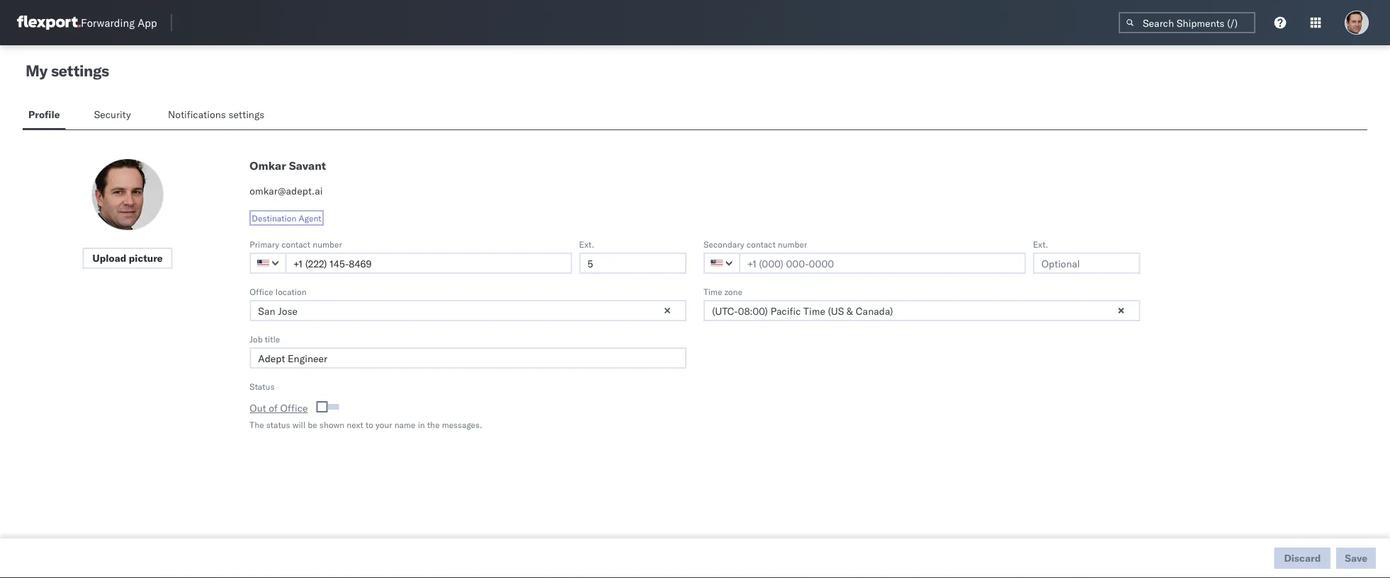 Task type: describe. For each thing, give the bounding box(es) containing it.
ext. for secondary contact number
[[1033, 239, 1048, 250]]

my
[[26, 61, 47, 80]]

in
[[418, 420, 425, 431]]

out of office
[[250, 403, 308, 415]]

settings for notifications settings
[[229, 108, 265, 121]]

primary contact number
[[250, 239, 342, 250]]

messages.
[[442, 420, 482, 431]]

time zone
[[704, 287, 743, 297]]

ext. for primary contact number
[[579, 239, 594, 250]]

number for primary contact number
[[313, 239, 342, 250]]

my settings
[[26, 61, 109, 80]]

the
[[250, 420, 264, 431]]

next
[[347, 420, 363, 431]]

+1 (000) 000-0000 telephone field for secondary contact number
[[739, 253, 1026, 274]]

of
[[269, 403, 278, 415]]

0 vertical spatial office
[[250, 287, 273, 297]]

will
[[292, 420, 306, 431]]

contact for secondary
[[747, 239, 776, 250]]

optional telephone field for secondary contact number
[[1033, 253, 1141, 274]]

number for secondary contact number
[[778, 239, 807, 250]]

1 vertical spatial office
[[280, 403, 308, 415]]

omkar savant
[[250, 159, 326, 173]]

secondary
[[704, 239, 745, 250]]

forwarding app
[[81, 16, 157, 29]]

flexport. image
[[17, 16, 81, 30]]

forwarding app link
[[17, 16, 157, 30]]

forwarding
[[81, 16, 135, 29]]

app
[[138, 16, 157, 29]]

notifications settings button
[[162, 102, 276, 130]]

primary
[[250, 239, 279, 250]]

be
[[308, 420, 317, 431]]

+1 (000) 000-0000 telephone field for primary contact number
[[285, 253, 572, 274]]

the status will be shown next to your name in the messages.
[[250, 420, 482, 431]]

name
[[394, 420, 416, 431]]

Search Shipments (/) text field
[[1119, 12, 1256, 33]]

zone
[[725, 287, 743, 297]]



Task type: vqa. For each thing, say whether or not it's contained in the screenshot.
leftmost the Optional telephone field
yes



Task type: locate. For each thing, give the bounding box(es) containing it.
security button
[[88, 102, 140, 130]]

2 contact from the left
[[747, 239, 776, 250]]

location
[[276, 287, 307, 297]]

Job title text field
[[250, 348, 687, 369]]

2 optional telephone field from the left
[[1033, 253, 1141, 274]]

1 vertical spatial settings
[[229, 108, 265, 121]]

+1 (000) 000-0000 telephone field up san jose text field
[[285, 253, 572, 274]]

omkar@adept.ai
[[250, 185, 323, 197]]

+1 (000) 000-0000 telephone field up (utc-08:00) pacific time (us & canada) text field
[[739, 253, 1026, 274]]

united states text field down primary
[[250, 253, 287, 274]]

1 horizontal spatial ext.
[[1033, 239, 1048, 250]]

notifications
[[168, 108, 226, 121]]

picture
[[129, 252, 163, 265]]

1 united states text field from the left
[[250, 253, 287, 274]]

0 vertical spatial settings
[[51, 61, 109, 80]]

office left location
[[250, 287, 273, 297]]

united states text field for primary
[[250, 253, 287, 274]]

ext.
[[579, 239, 594, 250], [1033, 239, 1048, 250]]

0 horizontal spatial optional telephone field
[[579, 253, 687, 274]]

office
[[250, 287, 273, 297], [280, 403, 308, 415]]

status
[[250, 382, 275, 392]]

number down agent
[[313, 239, 342, 250]]

your
[[376, 420, 392, 431]]

the
[[427, 420, 440, 431]]

1 horizontal spatial contact
[[747, 239, 776, 250]]

settings
[[51, 61, 109, 80], [229, 108, 265, 121]]

None checkbox
[[319, 405, 339, 410]]

1 horizontal spatial office
[[280, 403, 308, 415]]

agent
[[299, 213, 321, 224]]

2 united states text field from the left
[[704, 253, 741, 274]]

2 ext. from the left
[[1033, 239, 1048, 250]]

1 contact from the left
[[281, 239, 310, 250]]

upload picture
[[93, 252, 163, 265]]

2 number from the left
[[778, 239, 807, 250]]

savant
[[289, 159, 326, 173]]

title
[[265, 334, 280, 345]]

job
[[250, 334, 263, 345]]

1 +1 (000) 000-0000 telephone field from the left
[[285, 253, 572, 274]]

+1 (000) 000-0000 telephone field
[[285, 253, 572, 274], [739, 253, 1026, 274]]

0 horizontal spatial contact
[[281, 239, 310, 250]]

secondary contact number
[[704, 239, 807, 250]]

1 number from the left
[[313, 239, 342, 250]]

settings right the my
[[51, 61, 109, 80]]

0 horizontal spatial united states text field
[[250, 253, 287, 274]]

United States text field
[[250, 253, 287, 274], [704, 253, 741, 274]]

united states text field for secondary
[[704, 253, 741, 274]]

Optional telephone field
[[579, 253, 687, 274], [1033, 253, 1141, 274]]

notifications settings
[[168, 108, 265, 121]]

job title
[[250, 334, 280, 345]]

number right secondary
[[778, 239, 807, 250]]

1 horizontal spatial settings
[[229, 108, 265, 121]]

settings right the notifications
[[229, 108, 265, 121]]

office up the will
[[280, 403, 308, 415]]

status
[[266, 420, 290, 431]]

time
[[704, 287, 722, 297]]

1 horizontal spatial number
[[778, 239, 807, 250]]

settings inside button
[[229, 108, 265, 121]]

contact right secondary
[[747, 239, 776, 250]]

omkar
[[250, 159, 286, 173]]

destination agent
[[252, 213, 321, 224]]

San Jose text field
[[250, 300, 687, 322]]

united states text field down secondary
[[704, 253, 741, 274]]

contact down destination agent
[[281, 239, 310, 250]]

security
[[94, 108, 131, 121]]

out
[[250, 403, 266, 415]]

destination
[[252, 213, 296, 224]]

(UTC-08:00) Pacific Time (US & Canada) text field
[[704, 300, 1141, 322]]

0 horizontal spatial settings
[[51, 61, 109, 80]]

1 ext. from the left
[[579, 239, 594, 250]]

1 horizontal spatial optional telephone field
[[1033, 253, 1141, 274]]

optional telephone field for primary contact number
[[579, 253, 687, 274]]

to
[[366, 420, 373, 431]]

number
[[313, 239, 342, 250], [778, 239, 807, 250]]

0 horizontal spatial ext.
[[579, 239, 594, 250]]

0 horizontal spatial +1 (000) 000-0000 telephone field
[[285, 253, 572, 274]]

1 optional telephone field from the left
[[579, 253, 687, 274]]

upload picture button
[[83, 248, 173, 269]]

shown
[[320, 420, 345, 431]]

1 horizontal spatial +1 (000) 000-0000 telephone field
[[739, 253, 1026, 274]]

0 horizontal spatial number
[[313, 239, 342, 250]]

upload
[[93, 252, 126, 265]]

1 horizontal spatial united states text field
[[704, 253, 741, 274]]

office location
[[250, 287, 307, 297]]

profile button
[[23, 102, 66, 130]]

contact for primary
[[281, 239, 310, 250]]

profile
[[28, 108, 60, 121]]

0 horizontal spatial office
[[250, 287, 273, 297]]

settings for my settings
[[51, 61, 109, 80]]

contact
[[281, 239, 310, 250], [747, 239, 776, 250]]

2 +1 (000) 000-0000 telephone field from the left
[[739, 253, 1026, 274]]



